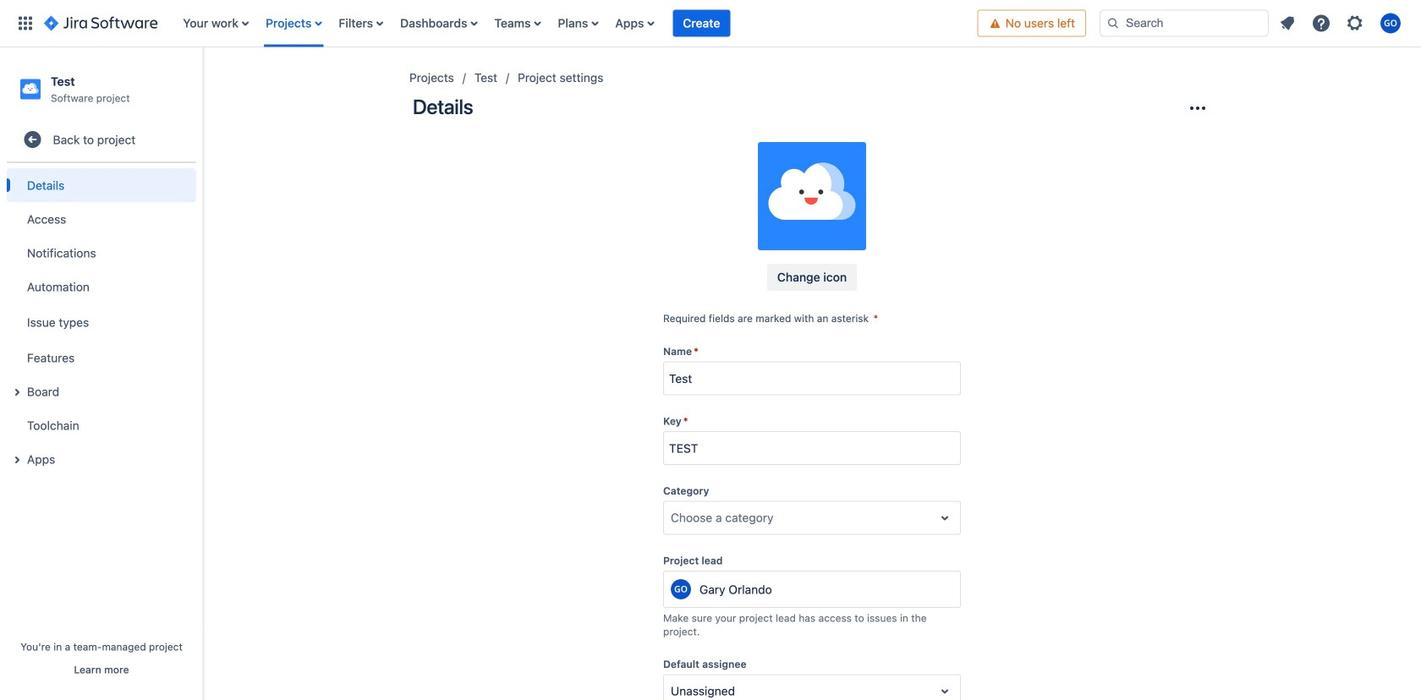 Task type: describe. For each thing, give the bounding box(es) containing it.
primary element
[[10, 0, 978, 47]]

help image
[[1312, 13, 1332, 33]]

appswitcher icon image
[[15, 13, 36, 33]]

1 expand image from the top
[[7, 383, 27, 403]]

Search field
[[1100, 10, 1270, 37]]

1 horizontal spatial list
[[1273, 8, 1412, 39]]

settings image
[[1346, 13, 1366, 33]]

2 expand image from the top
[[7, 450, 27, 471]]

notifications image
[[1278, 13, 1298, 33]]

search image
[[1107, 17, 1121, 30]]



Task type: locate. For each thing, give the bounding box(es) containing it.
None search field
[[1100, 10, 1270, 37]]

list
[[175, 0, 978, 47], [1273, 8, 1412, 39]]

None field
[[664, 364, 961, 394], [664, 433, 961, 464], [664, 364, 961, 394], [664, 433, 961, 464]]

jira software image
[[44, 13, 158, 33], [44, 13, 158, 33]]

your profile and settings image
[[1381, 13, 1402, 33]]

None text field
[[671, 684, 674, 700]]

0 horizontal spatial list
[[175, 0, 978, 47]]

0 vertical spatial expand image
[[7, 383, 27, 403]]

sidebar navigation image
[[185, 68, 222, 102]]

open image
[[935, 508, 956, 529], [935, 682, 956, 701]]

group
[[7, 164, 196, 482]]

1 vertical spatial expand image
[[7, 450, 27, 471]]

list item
[[673, 0, 731, 47]]

banner
[[0, 0, 1422, 47]]

sidebar element
[[0, 47, 203, 701]]

project avatar image
[[758, 142, 867, 251]]

1 vertical spatial open image
[[935, 682, 956, 701]]

more image
[[1188, 98, 1209, 118]]

0 vertical spatial open image
[[935, 508, 956, 529]]

expand image
[[7, 383, 27, 403], [7, 450, 27, 471]]

2 open image from the top
[[935, 682, 956, 701]]

1 open image from the top
[[935, 508, 956, 529]]

None text field
[[671, 510, 674, 527]]

group inside sidebar "element"
[[7, 164, 196, 482]]



Task type: vqa. For each thing, say whether or not it's contained in the screenshot.
Your profile and settings "image"
yes



